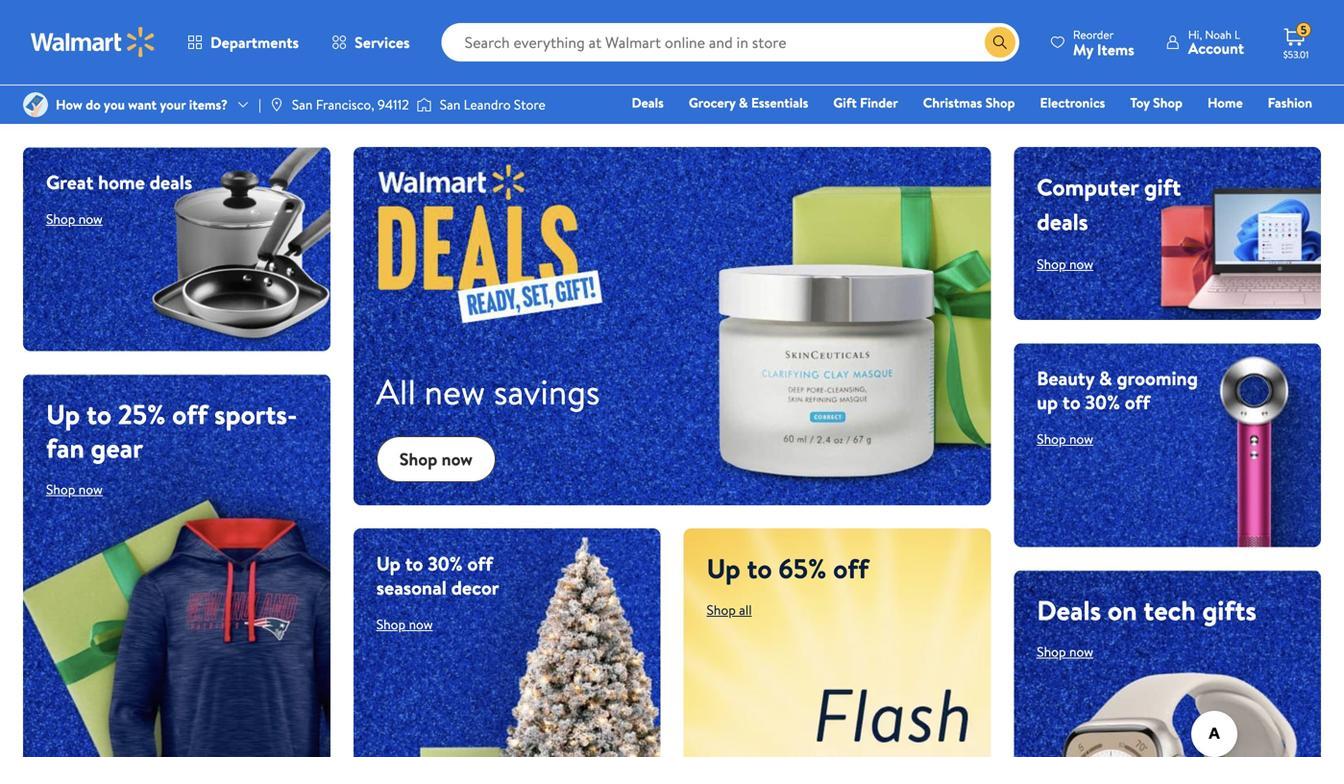 Task type: vqa. For each thing, say whether or not it's contained in the screenshot.
shipped
no



Task type: describe. For each thing, give the bounding box(es) containing it.
on
[[1108, 592, 1138, 629]]

now for up to 25% off sports- fan gear
[[79, 480, 103, 499]]

5
[[1301, 22, 1307, 38]]

to inside beauty & grooming up to 30% off
[[1063, 389, 1081, 416]]

shop now for up to 30% off seasonal decor
[[377, 615, 433, 634]]

toy shop link
[[1122, 92, 1192, 113]]

savings
[[494, 368, 600, 416]]

65%
[[779, 550, 827, 587]]

shop now for all new savings
[[400, 448, 473, 472]]

up for up to 30% off seasonal decor
[[377, 550, 401, 577]]

30% inside up to 30% off seasonal decor
[[428, 550, 463, 577]]

how
[[56, 95, 82, 114]]

gift finder
[[834, 93, 898, 112]]

one
[[1166, 120, 1194, 139]]

grocery & essentials link
[[680, 92, 817, 113]]

shop for computer gift deals
[[1037, 255, 1066, 273]]

deals link
[[623, 92, 673, 113]]

gift inside gift finder link
[[834, 93, 857, 112]]

shop now link for all new savings
[[377, 437, 496, 483]]

francisco,
[[316, 95, 374, 114]]

shop now link for computer gift deals
[[1037, 255, 1094, 273]]

cards
[[1033, 120, 1067, 139]]

to for up to 25% off sports- fan gear
[[86, 396, 112, 433]]

shop for great home deals
[[46, 210, 75, 228]]

shop all link
[[707, 601, 752, 620]]

$53.01
[[1284, 48, 1309, 61]]

home
[[98, 169, 145, 196]]

one debit link
[[1157, 119, 1239, 140]]

off for up to 30% off seasonal decor
[[468, 550, 493, 577]]

seasonal
[[377, 574, 447, 601]]

shop now for computer gift deals
[[1037, 255, 1094, 273]]

gear
[[91, 429, 143, 467]]

gift finder link
[[825, 92, 907, 113]]

all
[[377, 368, 416, 416]]

& for beauty
[[1099, 365, 1112, 392]]

great
[[46, 169, 94, 196]]

christmas
[[923, 93, 983, 112]]

shop for beauty & grooming up to 30% off
[[1037, 429, 1066, 448]]

deals for deals
[[632, 93, 664, 112]]

items
[[1097, 39, 1135, 60]]

hi, noah l account
[[1189, 26, 1245, 59]]

christmas shop
[[923, 93, 1015, 112]]

& for grocery
[[739, 93, 748, 112]]

departments
[[210, 32, 299, 53]]

now for up to 30% off seasonal decor
[[409, 615, 433, 634]]

Walmart Site-Wide search field
[[442, 23, 1020, 62]]

grocery
[[689, 93, 736, 112]]

gift inside fashion gift cards
[[1006, 120, 1029, 139]]

up to 25% off sports- fan gear
[[46, 396, 297, 467]]

gift
[[1145, 171, 1182, 203]]

shop now link for up to 25% off sports- fan gear
[[46, 480, 103, 499]]

to for up to 30% off seasonal decor
[[405, 550, 423, 577]]

new
[[424, 368, 486, 416]]

fashion link
[[1260, 92, 1321, 113]]

deals for grooming
[[1037, 206, 1089, 238]]

up to 30% off seasonal decor
[[377, 550, 499, 601]]

up to 65% off
[[707, 550, 869, 587]]

registry link
[[1083, 119, 1149, 140]]

departments button
[[171, 19, 315, 65]]

beauty & grooming up to 30% off
[[1037, 365, 1198, 416]]

grooming
[[1117, 365, 1198, 392]]

deals on tech gifts
[[1037, 592, 1257, 629]]

shop now link for up to 30% off seasonal decor
[[377, 615, 433, 634]]

services
[[355, 32, 410, 53]]

how do you want your items?
[[56, 95, 228, 114]]

shop all
[[707, 601, 752, 620]]

san leandro store
[[440, 95, 546, 114]]

shop for up to 30% off seasonal decor
[[377, 615, 406, 634]]

san for san leandro store
[[440, 95, 461, 114]]

off inside beauty & grooming up to 30% off
[[1125, 389, 1151, 416]]

now for great home deals
[[79, 210, 103, 228]]

account
[[1189, 37, 1245, 59]]

up for up to 25% off sports- fan gear
[[46, 396, 80, 433]]

94112
[[378, 95, 409, 114]]

shop for up to 25% off sports- fan gear
[[46, 480, 75, 499]]

search icon image
[[993, 35, 1008, 50]]

want
[[128, 95, 157, 114]]

sports-
[[214, 396, 297, 433]]

up
[[1037, 389, 1058, 416]]

up for up to 65% off
[[707, 550, 741, 587]]

gift cards link
[[997, 119, 1075, 140]]



Task type: locate. For each thing, give the bounding box(es) containing it.
1 vertical spatial gift
[[1006, 120, 1029, 139]]

shop now link for beauty & grooming up to 30% off
[[1037, 429, 1094, 448]]

to inside "up to 25% off sports- fan gear"
[[86, 396, 112, 433]]

beauty
[[1037, 365, 1095, 392]]

registry
[[1092, 120, 1141, 139]]

up
[[46, 396, 80, 433], [707, 550, 741, 587], [377, 550, 401, 577]]

toy shop
[[1131, 93, 1183, 112]]

san left leandro
[[440, 95, 461, 114]]

1 vertical spatial deals
[[1037, 592, 1102, 629]]

to left 25%
[[86, 396, 112, 433]]

&
[[739, 93, 748, 112], [1099, 365, 1112, 392]]

shop now down 'up'
[[1037, 429, 1094, 448]]

deals
[[150, 169, 192, 196], [1037, 206, 1089, 238]]

tech
[[1144, 592, 1196, 629]]

noah
[[1205, 26, 1232, 43]]

2 san from the left
[[440, 95, 461, 114]]

1 horizontal spatial deals
[[1037, 206, 1089, 238]]

 image for san
[[417, 95, 432, 114]]

my
[[1073, 39, 1094, 60]]

now down great
[[79, 210, 103, 228]]

deals left on at bottom
[[1037, 592, 1102, 629]]

shop for all new savings
[[400, 448, 438, 472]]

1 horizontal spatial &
[[1099, 365, 1112, 392]]

now down computer gift deals
[[1070, 255, 1094, 273]]

one debit
[[1166, 120, 1231, 139]]

shop now link down deals on tech gifts
[[1037, 642, 1094, 661]]

up inside "up to 25% off sports- fan gear"
[[46, 396, 80, 433]]

1 horizontal spatial up
[[377, 550, 401, 577]]

1 vertical spatial &
[[1099, 365, 1112, 392]]

off right seasonal
[[468, 550, 493, 577]]

electronics
[[1040, 93, 1106, 112]]

home
[[1208, 93, 1243, 112]]

shop now link down 'fan'
[[46, 480, 103, 499]]

up up shop all link
[[707, 550, 741, 587]]

your
[[160, 95, 186, 114]]

1 san from the left
[[292, 95, 313, 114]]

shop now for great home deals
[[46, 210, 103, 228]]

do
[[86, 95, 101, 114]]

shop now down new
[[400, 448, 473, 472]]

fan
[[46, 429, 84, 467]]

shop now down great
[[46, 210, 103, 228]]

shop now down deals on tech gifts
[[1037, 642, 1094, 661]]

san
[[292, 95, 313, 114], [440, 95, 461, 114]]

great home deals
[[46, 169, 192, 196]]

shop now
[[46, 210, 103, 228], [1037, 255, 1094, 273], [1037, 429, 1094, 448], [400, 448, 473, 472], [46, 480, 103, 499], [377, 615, 433, 634], [1037, 642, 1094, 661]]

|
[[259, 95, 261, 114]]

up left gear
[[46, 396, 80, 433]]

0 horizontal spatial up
[[46, 396, 80, 433]]

0 vertical spatial gift
[[834, 93, 857, 112]]

now for beauty & grooming up to 30% off
[[1070, 429, 1094, 448]]

gift left finder
[[834, 93, 857, 112]]

finder
[[860, 93, 898, 112]]

to left decor
[[405, 550, 423, 577]]

deals down computer
[[1037, 206, 1089, 238]]

reorder my items
[[1073, 26, 1135, 60]]

computer
[[1037, 171, 1139, 203]]

up inside up to 30% off seasonal decor
[[377, 550, 401, 577]]

25%
[[118, 396, 166, 433]]

walmart+ link
[[1247, 119, 1321, 140]]

 image left how
[[23, 92, 48, 117]]

& inside beauty & grooming up to 30% off
[[1099, 365, 1112, 392]]

gifts
[[1203, 592, 1257, 629]]

deals right home
[[150, 169, 192, 196]]

shop now link for deals on tech gifts
[[1037, 642, 1094, 661]]

0 horizontal spatial deals
[[632, 93, 664, 112]]

shop for deals on tech gifts
[[1037, 642, 1066, 661]]

all
[[739, 601, 752, 620]]

off
[[1125, 389, 1151, 416], [172, 396, 208, 433], [833, 550, 869, 587], [468, 550, 493, 577]]

shop now down computer gift deals
[[1037, 255, 1094, 273]]

shop for up to 65% off
[[707, 601, 736, 620]]

& inside grocery & essentials link
[[739, 93, 748, 112]]

christmas shop link
[[915, 92, 1024, 113]]

off inside up to 30% off seasonal decor
[[468, 550, 493, 577]]

san right |
[[292, 95, 313, 114]]

to for up to 65% off
[[747, 550, 772, 587]]

deals left grocery
[[632, 93, 664, 112]]

deals for deals on tech gifts
[[1037, 592, 1102, 629]]

off for up to 65% off
[[833, 550, 869, 587]]

shop now link down great
[[46, 210, 103, 228]]

decor
[[451, 574, 499, 601]]

all new savings
[[377, 368, 600, 416]]

fashion
[[1268, 93, 1313, 112]]

0 vertical spatial &
[[739, 93, 748, 112]]

0 horizontal spatial  image
[[23, 92, 48, 117]]

fashion gift cards
[[1006, 93, 1313, 139]]

& right beauty
[[1099, 365, 1112, 392]]

to inside up to 30% off seasonal decor
[[405, 550, 423, 577]]

shop
[[986, 93, 1015, 112], [1153, 93, 1183, 112], [46, 210, 75, 228], [1037, 255, 1066, 273], [1037, 429, 1066, 448], [400, 448, 438, 472], [46, 480, 75, 499], [707, 601, 736, 620], [377, 615, 406, 634], [1037, 642, 1066, 661]]

shop now for beauty & grooming up to 30% off
[[1037, 429, 1094, 448]]

walmart+
[[1255, 120, 1313, 139]]

off right beauty
[[1125, 389, 1151, 416]]

off for up to 25% off sports- fan gear
[[172, 396, 208, 433]]

to right 'up'
[[1063, 389, 1081, 416]]

now down beauty & grooming up to 30% off
[[1070, 429, 1094, 448]]

 image right 94112
[[417, 95, 432, 114]]

shop now link down 'up'
[[1037, 429, 1094, 448]]

deals for 25%
[[150, 169, 192, 196]]

electronics link
[[1032, 92, 1114, 113]]

0 horizontal spatial san
[[292, 95, 313, 114]]

up left decor
[[377, 550, 401, 577]]

deals
[[632, 93, 664, 112], [1037, 592, 1102, 629]]

1 vertical spatial 30%
[[428, 550, 463, 577]]

0 horizontal spatial &
[[739, 93, 748, 112]]

shop now link down new
[[377, 437, 496, 483]]

& right grocery
[[739, 93, 748, 112]]

san for san francisco, 94112
[[292, 95, 313, 114]]

now down seasonal
[[409, 615, 433, 634]]

off right 25%
[[172, 396, 208, 433]]

1 horizontal spatial  image
[[417, 95, 432, 114]]

now down deals on tech gifts
[[1070, 642, 1094, 661]]

now for computer gift deals
[[1070, 255, 1094, 273]]

1 vertical spatial deals
[[1037, 206, 1089, 238]]

san francisco, 94112
[[292, 95, 409, 114]]

hi,
[[1189, 26, 1203, 43]]

now down 'fan'
[[79, 480, 103, 499]]

now
[[79, 210, 103, 228], [1070, 255, 1094, 273], [1070, 429, 1094, 448], [442, 448, 473, 472], [79, 480, 103, 499], [409, 615, 433, 634], [1070, 642, 1094, 661]]

0 vertical spatial deals
[[632, 93, 664, 112]]

essentials
[[751, 93, 809, 112]]

0 horizontal spatial gift
[[834, 93, 857, 112]]

services button
[[315, 19, 426, 65]]

walmart image
[[31, 27, 156, 58]]

you
[[104, 95, 125, 114]]

shop now link for great home deals
[[46, 210, 103, 228]]

shop now for up to 25% off sports- fan gear
[[46, 480, 103, 499]]

items?
[[189, 95, 228, 114]]

debit
[[1198, 120, 1231, 139]]

to left 65%
[[747, 550, 772, 587]]

shop now down seasonal
[[377, 615, 433, 634]]

1 horizontal spatial san
[[440, 95, 461, 114]]

off inside "up to 25% off sports- fan gear"
[[172, 396, 208, 433]]

store
[[514, 95, 546, 114]]

shop now link down computer gift deals
[[1037, 255, 1094, 273]]

0 horizontal spatial deals
[[150, 169, 192, 196]]

off right 65%
[[833, 550, 869, 587]]

 image for how
[[23, 92, 48, 117]]

home link
[[1199, 92, 1252, 113]]

shop now for deals on tech gifts
[[1037, 642, 1094, 661]]

30%
[[1086, 389, 1121, 416], [428, 550, 463, 577]]

1 horizontal spatial 30%
[[1086, 389, 1121, 416]]

1 horizontal spatial gift
[[1006, 120, 1029, 139]]

now down new
[[442, 448, 473, 472]]

to
[[1063, 389, 1081, 416], [86, 396, 112, 433], [747, 550, 772, 587], [405, 550, 423, 577]]

leandro
[[464, 95, 511, 114]]

toy
[[1131, 93, 1150, 112]]

0 vertical spatial 30%
[[1086, 389, 1121, 416]]

gift left cards
[[1006, 120, 1029, 139]]

reorder
[[1073, 26, 1114, 43]]

now for all new savings
[[442, 448, 473, 472]]

grocery & essentials
[[689, 93, 809, 112]]

now for deals on tech gifts
[[1070, 642, 1094, 661]]

l
[[1235, 26, 1241, 43]]

 image
[[23, 92, 48, 117], [417, 95, 432, 114]]

shop now link down seasonal
[[377, 615, 433, 634]]

0 horizontal spatial 30%
[[428, 550, 463, 577]]

Search search field
[[442, 23, 1020, 62]]

2 horizontal spatial up
[[707, 550, 741, 587]]

shop now link
[[46, 210, 103, 228], [1037, 255, 1094, 273], [1037, 429, 1094, 448], [377, 437, 496, 483], [46, 480, 103, 499], [377, 615, 433, 634], [1037, 642, 1094, 661]]

computer gift deals
[[1037, 171, 1182, 238]]

0 vertical spatial deals
[[150, 169, 192, 196]]

 image
[[269, 97, 284, 112]]

deals inside computer gift deals
[[1037, 206, 1089, 238]]

1 horizontal spatial deals
[[1037, 592, 1102, 629]]

shop now down 'fan'
[[46, 480, 103, 499]]

30% inside beauty & grooming up to 30% off
[[1086, 389, 1121, 416]]



